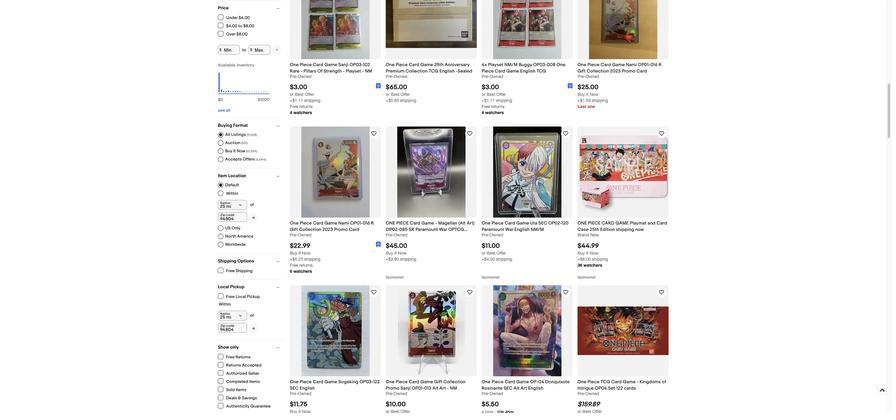 Task type: vqa. For each thing, say whether or not it's contained in the screenshot.
the left Nami
yes



Task type: describe. For each thing, give the bounding box(es) containing it.
completed
[[226, 379, 248, 384]]

english inside one piece card game - magellan (alt art) op02-085 sr paramount war optcg english
[[386, 233, 401, 239]]

or best offer +$1.11 shipping free returns 4 watchers for card
[[482, 92, 512, 115]]

promo for $25.00
[[622, 68, 636, 74]]

(alt
[[459, 221, 466, 226]]

$25.00
[[578, 84, 599, 91]]

4x playset nm/m buggy op03-008 one piece card game english tcg pre-owned
[[482, 62, 566, 79]]

art inside one piece card game op-04 donquixote rosinante sec alt art english pre-owned
[[521, 385, 527, 391]]

buying format
[[218, 123, 248, 128]]

one piece card game - magellan (alt art) op02-085 sr paramount war optcg english image
[[397, 127, 466, 218]]

op01- inside the one piece card game gift collection promo sanji op01-013 alt art - nm pre-owned
[[412, 385, 425, 391]]

watchers for one piece card game nami op01-016 r gift collection 2023 promo card
[[293, 269, 312, 274]]

4x playset nm/m buggy op03-008 one piece card game english tcg heading
[[482, 62, 566, 74]]

apply within filter image for item location
[[252, 216, 255, 220]]

art)
[[467, 221, 475, 226]]

016 for $22.99
[[363, 221, 370, 226]]

owned inside one piece card game 25th anniversary premium collection tcg english -sealed pre-owned
[[394, 74, 408, 79]]

$44.99
[[578, 242, 599, 250]]

or down 4x
[[482, 92, 486, 97]]

piece for $65.00
[[396, 62, 408, 68]]

0 vertical spatial $4.00
[[239, 15, 250, 20]]

returns accepted
[[226, 363, 262, 368]]

promo for $22.99
[[334, 227, 348, 233]]

one piece card game gift collection promo sanji op01-013 alt art - nm link
[[386, 379, 477, 391]]

us
[[225, 226, 231, 231]]

$45.00
[[386, 242, 407, 250]]

gift inside the one piece card game gift collection promo sanji op01-013 alt art - nm pre-owned
[[434, 379, 442, 385]]

deals
[[226, 395, 237, 401]]

only
[[230, 345, 239, 350]]

102
[[363, 62, 370, 68]]

it for $45.00
[[394, 251, 397, 255]]

one piece card game nami op01-016 r gift collection 2023 promo card pre-owned for $22.99
[[290, 221, 374, 238]]

25th inside one piece card game 25th anniversary premium collection tcg english -sealed pre-owned
[[434, 62, 444, 68]]

$22.99
[[290, 242, 311, 250]]

free returns
[[226, 354, 251, 360]]

one piece card game 25th anniversary premium collection tcg english -sealed image
[[386, 0, 477, 48]]

$3.00 for piece
[[482, 84, 499, 91]]

one piece card game op-04 donquixote rosinante sec alt art english pre-owned
[[482, 379, 570, 396]]

tcg inside one piece card game 25th anniversary premium collection tcg english -sealed pre-owned
[[429, 68, 439, 74]]

returns for -
[[299, 104, 313, 109]]

sr
[[409, 227, 415, 233]]

shipping inside one piece card game playmat and card case 25th edition shipping now brand new
[[616, 227, 634, 233]]

0 vertical spatial within
[[226, 191, 238, 196]]

one piece card game gift collection promo sanji op01-013 alt art - nm pre-owned
[[386, 379, 466, 396]]

watch one piece card game gift collection promo sanji op01-013 alt art - nm image
[[466, 289, 474, 296]]

case
[[578, 227, 589, 233]]

anniversary
[[445, 62, 470, 68]]

nm/m inside one piece card game uta sec op02-120 paramount war english nm/m pre-owned
[[531, 227, 544, 233]]

013
[[425, 385, 432, 391]]

worldwide link
[[218, 242, 246, 247]]

nami for $25.00
[[626, 62, 637, 68]]

game for $25.00
[[612, 62, 625, 68]]

location
[[228, 173, 246, 179]]

$159.89
[[578, 401, 600, 409]]

op02- inside one piece card game - magellan (alt art) op02-085 sr paramount war optcg english
[[386, 227, 399, 233]]

inventory
[[237, 63, 254, 68]]

buy for $44.99
[[578, 251, 585, 255]]

or down rare
[[290, 92, 294, 97]]

tcg inside 4x playset nm/m buggy op03-008 one piece card game english tcg pre-owned
[[537, 68, 546, 74]]

 (4,044) Items text field
[[255, 158, 266, 162]]

pre- inside one piece card game sanji op03-102 rare - pillars of strength - playset - nm pre-owned
[[290, 74, 298, 79]]

art inside the one piece card game gift collection promo sanji op01-013 alt art - nm pre-owned
[[440, 385, 446, 391]]

one piece card game nami op01-016 r gift collection 2023 promo card heading for $25.00
[[578, 62, 662, 74]]

1 vertical spatial local
[[236, 294, 246, 299]]

listings
[[231, 132, 246, 137]]

buy inside buy it now +$5.25 shipping free returns 6 watchers
[[290, 251, 297, 255]]

card inside one piece card game 25th anniversary premium collection tcg english -sealed pre-owned
[[409, 62, 419, 68]]

piece for $3.00
[[300, 62, 312, 68]]

$4.00 to $8.00 link
[[218, 23, 255, 28]]

0 vertical spatial local
[[218, 284, 229, 290]]

only
[[232, 226, 241, 231]]

see all button
[[218, 108, 230, 113]]

under $4.00 link
[[218, 15, 250, 20]]

watch one piece card game - magellan (alt art) op02-085 sr paramount war optcg english image
[[466, 130, 474, 137]]

authenticity guarantee
[[226, 404, 271, 409]]

or best offer +$1.11 shipping free returns 4 watchers for -
[[290, 92, 321, 115]]

one piece card game sanji op03-102 rare - pillars of strength - playset - nm heading
[[290, 62, 372, 74]]

pre- inside 4x playset nm/m buggy op03-008 one piece card game english tcg pre-owned
[[482, 74, 490, 79]]

- right strength
[[343, 68, 345, 74]]

piece for $22.99
[[300, 221, 312, 226]]

alt inside one piece card game op-04 donquixote rosinante sec alt art english pre-owned
[[514, 385, 520, 391]]

graph of available inventory between $0 and $1000+ image
[[218, 63, 270, 105]]

watch one piece card game uta sec op02-120 paramount war english nm/m image
[[562, 130, 570, 137]]

owned inside "one piece card game  sogeking  op03-122 sec  english pre-owned"
[[298, 391, 312, 396]]

sanji inside one piece card game sanji op03-102 rare - pillars of strength - playset - nm pre-owned
[[338, 62, 349, 68]]

buy it now +$5.25 shipping free returns 6 watchers
[[290, 251, 321, 274]]

watch one piece card game  sogeking  op03-122 sec  english image
[[370, 289, 378, 296]]

accepted
[[242, 363, 262, 368]]

card inside one piece card game uta sec op02-120 paramount war english nm/m pre-owned
[[505, 221, 515, 226]]

game for $5.50
[[516, 379, 529, 385]]

it for $44.99
[[586, 251, 589, 255]]

last
[[578, 104, 587, 109]]

local pickup button
[[218, 284, 282, 290]]

25th inside one piece card game playmat and card case 25th edition shipping now brand new
[[590, 227, 599, 233]]

card inside 4x playset nm/m buggy op03-008 one piece card game english tcg pre-owned
[[495, 68, 505, 74]]

0 vertical spatial shipping
[[218, 258, 237, 264]]

one piece card game gift collection promo sanji op01-013 alt art - nm heading
[[386, 379, 466, 391]]

one for one piece card game playmat and card case 25th edition shipping now brand new
[[578, 221, 587, 226]]

kingdoms
[[640, 379, 661, 385]]

playset inside one piece card game sanji op03-102 rare - pillars of strength - playset - nm pre-owned
[[346, 68, 361, 74]]

one piece card game nami op01-016 r gift collection 2023 promo card link for $25.00
[[578, 62, 669, 74]]

one piece card game - magellan (alt art) op02-085 sr paramount war optcg english
[[386, 221, 475, 239]]

magellan
[[438, 221, 458, 226]]

Minimum Value in $ text field
[[218, 45, 240, 55]]

returns inside returns accepted link
[[226, 363, 241, 368]]

set
[[608, 385, 615, 391]]

rare
[[290, 68, 300, 74]]

now for $44.99
[[590, 251, 599, 255]]

one piece card game sanji op03-102 rare - pillars of strength - playset - nm link
[[290, 62, 381, 74]]

options
[[238, 258, 254, 264]]

nm/m inside 4x playset nm/m buggy op03-008 one piece card game english tcg pre-owned
[[505, 62, 518, 68]]

of for pickup
[[250, 313, 254, 318]]

free inside 'link'
[[226, 268, 235, 273]]

$3.00 for rare
[[290, 84, 307, 91]]

savings
[[242, 395, 257, 401]]

returns for gift
[[299, 263, 313, 268]]

shipping options
[[218, 258, 254, 264]]

one piece card game playmat and card case 25th edition shipping now image
[[578, 131, 669, 213]]

authorized
[[226, 371, 247, 376]]

pickup inside free local pickup link
[[247, 294, 260, 299]]

under
[[226, 15, 238, 20]]

buying format button
[[218, 123, 282, 128]]

$ 0
[[218, 97, 223, 102]]

intrigue
[[578, 385, 594, 391]]

it inside buy it now +$5.25 shipping free returns 6 watchers
[[299, 251, 301, 255]]

or inside $11.00 or best offer +$4.50 shipping
[[482, 251, 486, 255]]

it up accepts
[[233, 148, 236, 154]]

122 inside one piece tcg card game - kingdoms of intrigue op04 set 122 cards pre-owned
[[617, 385, 623, 391]]

 (11,028) Items text field
[[246, 133, 257, 137]]

$ up buying format dropdown button
[[258, 97, 260, 102]]

shipping inside 'link'
[[236, 268, 253, 273]]

$11.00
[[482, 242, 500, 250]]

pre- inside one piece card game op-04 donquixote rosinante sec alt art english pre-owned
[[482, 391, 490, 396]]

guarantee
[[250, 404, 271, 409]]

0 vertical spatial pickup
[[230, 284, 245, 290]]

Maximum Value in $ text field
[[249, 45, 270, 55]]

$ up inventory
[[250, 48, 252, 52]]

$65.00
[[386, 84, 407, 91]]

buy for $45.00
[[386, 251, 393, 255]]

 (10,599) Items text field
[[245, 149, 257, 153]]

price button
[[218, 5, 282, 11]]

one for $22.99
[[290, 221, 299, 226]]

owned inside one piece card game uta sec op02-120 paramount war english nm/m pre-owned
[[490, 233, 503, 238]]

show only button
[[218, 345, 282, 350]]

piece for $11.75
[[300, 379, 312, 385]]

one piece card game uta sec op02-120 paramount war english nm/m heading
[[482, 221, 569, 233]]

nm inside one piece card game sanji op03-102 rare - pillars of strength - playset - nm pre-owned
[[365, 68, 372, 74]]

$25.00 buy it now +$1.59 shipping last one
[[578, 84, 608, 109]]

buy down auction
[[225, 148, 232, 154]]

sanji inside the one piece card game gift collection promo sanji op01-013 alt art - nm pre-owned
[[401, 385, 411, 391]]

one piece card game  sogeking  op03-122 sec  english pre-owned
[[290, 379, 380, 396]]

format
[[233, 123, 248, 128]]

watchers inside $44.99 buy it now +$8.00 shipping 36 watchers
[[584, 262, 602, 268]]

or inside $65.00 or best offer +$5.85 shipping
[[386, 92, 390, 97]]

122 inside "one piece card game  sogeking  op03-122 sec  english pre-owned"
[[373, 379, 380, 385]]

completed items
[[226, 379, 260, 384]]

over
[[226, 31, 235, 37]]

shipping inside $65.00 or best offer +$5.85 shipping
[[400, 98, 416, 103]]

1000
[[260, 97, 270, 102]]

piece inside 4x playset nm/m buggy op03-008 one piece card game english tcg pre-owned
[[482, 68, 494, 74]]

2023 for $22.99
[[322, 227, 333, 233]]

english inside 4x playset nm/m buggy op03-008 one piece card game english tcg pre-owned
[[520, 68, 536, 74]]

+$3.90
[[386, 257, 399, 262]]

game inside 4x playset nm/m buggy op03-008 one piece card game english tcg pre-owned
[[507, 68, 519, 74]]

card
[[602, 221, 615, 226]]

free local pickup link
[[218, 294, 260, 299]]

free inside buy it now +$5.25 shipping free returns 6 watchers
[[290, 263, 298, 268]]

sec inside one piece card game uta sec op02-120 paramount war english nm/m pre-owned
[[539, 221, 547, 226]]

english inside one piece card game 25th anniversary premium collection tcg english -sealed pre-owned
[[440, 68, 455, 74]]

card inside one piece card game playmat and card case 25th edition shipping now brand new
[[657, 221, 667, 226]]

one piece card game nami op01-016 r gift collection 2023 promo card link for $22.99
[[290, 220, 381, 233]]

owned inside one piece card game sanji op03-102 rare - pillars of strength - playset - nm pre-owned
[[298, 74, 312, 79]]

offer inside $65.00 or best offer +$5.85 shipping
[[401, 92, 410, 97]]

card inside one piece card game - magellan (alt art) op02-085 sr paramount war optcg english
[[410, 221, 420, 226]]

paramount inside one piece card game - magellan (alt art) op02-085 sr paramount war optcg english
[[416, 227, 438, 233]]

op04
[[595, 385, 607, 391]]

card inside one piece tcg card game - kingdoms of intrigue op04 set 122 cards pre-owned
[[612, 379, 622, 385]]

one piece card game  sogeking  op03-122 sec  english image
[[301, 285, 370, 376]]

show only
[[218, 345, 239, 350]]

owned inside 4x playset nm/m buggy op03-008 one piece card game english tcg pre-owned
[[490, 74, 503, 79]]

game for $11.75
[[325, 379, 337, 385]]

offer inside $11.00 or best offer +$4.50 shipping
[[497, 251, 506, 255]]

alt inside the one piece card game gift collection promo sanji op01-013 alt art - nm pre-owned
[[433, 385, 439, 391]]

of
[[317, 68, 323, 74]]

one piece card game 25th anniversary premium collection tcg english -sealed heading
[[386, 62, 473, 74]]

us only
[[225, 226, 241, 231]]

04
[[539, 379, 544, 385]]

buy it now (10,599)
[[225, 148, 257, 154]]

show
[[218, 345, 229, 350]]

$44.99 buy it now +$8.00 shipping 36 watchers
[[578, 242, 608, 268]]

+$1.11 for rare
[[290, 98, 303, 103]]

of inside one piece tcg card game - kingdoms of intrigue op04 set 122 cards pre-owned
[[662, 379, 666, 385]]

sec inside one piece card game op-04 donquixote rosinante sec alt art english pre-owned
[[504, 385, 513, 391]]

card inside "one piece card game  sogeking  op03-122 sec  english pre-owned"
[[313, 379, 323, 385]]

op03- for $3.00
[[350, 62, 363, 68]]

best inside $65.00 or best offer +$5.85 shipping
[[391, 92, 400, 97]]

 (501) Items text field
[[240, 141, 248, 145]]

one for $11.00
[[482, 221, 491, 226]]

item location
[[218, 173, 246, 179]]

war inside one piece card game uta sec op02-120 paramount war english nm/m pre-owned
[[505, 227, 514, 233]]

accepts offers (4,044)
[[225, 157, 266, 162]]

watch one piece tcg card game - kingdoms of intrigue op04 set 122 cards image
[[658, 289, 666, 296]]

sold
[[226, 387, 235, 392]]

returns for card
[[491, 104, 505, 109]]

2023 for $25.00
[[610, 68, 621, 74]]

game inside one piece tcg card game - kingdoms of intrigue op04 set 122 cards pre-owned
[[623, 379, 636, 385]]

offers
[[243, 157, 255, 162]]



Task type: locate. For each thing, give the bounding box(es) containing it.
one up $10.00
[[386, 379, 395, 385]]

piece inside one piece card game 25th anniversary premium collection tcg english -sealed pre-owned
[[396, 62, 408, 68]]

0 horizontal spatial 4
[[290, 110, 292, 115]]

1 vertical spatial nm/m
[[531, 227, 544, 233]]

war
[[439, 227, 447, 233], [505, 227, 514, 233]]

all listings (11,028)
[[225, 132, 257, 137]]

(501)
[[241, 141, 248, 145]]

one piece card game nami op01-016 r gift collection 2023 promo card link
[[578, 62, 669, 74], [290, 220, 381, 233]]

shipping inside $11.00 or best offer +$4.50 shipping
[[496, 257, 512, 262]]

1 horizontal spatial items
[[249, 379, 260, 384]]

4x playset nm/m buggy op03-008 one piece card game english tcg link
[[482, 62, 573, 74]]

0 vertical spatial to
[[238, 23, 242, 28]]

card inside one piece card game op-04 donquixote rosinante sec alt art english pre-owned
[[505, 379, 515, 385]]

one right art)
[[482, 221, 491, 226]]

pre- inside one piece card game 25th anniversary premium collection tcg english -sealed pre-owned
[[386, 74, 394, 79]]

it
[[586, 92, 589, 97], [233, 148, 236, 154], [299, 251, 301, 255], [394, 251, 397, 255], [586, 251, 589, 255]]

piece inside one piece card game sanji op03-102 rare - pillars of strength - playset - nm pre-owned
[[300, 62, 312, 68]]

pre- down 4x
[[482, 74, 490, 79]]

0 vertical spatial r
[[659, 62, 662, 68]]

shipping inside buy it now +$5.25 shipping free returns 6 watchers
[[304, 257, 321, 262]]

+$8.00
[[578, 257, 591, 262]]

op02- right uta
[[548, 221, 562, 226]]

local up free local pickup link
[[218, 284, 229, 290]]

piece up 085
[[396, 221, 409, 226]]

one inside one piece tcg card game - kingdoms of intrigue op04 set 122 cards pre-owned
[[578, 379, 587, 385]]

4 for piece
[[482, 110, 484, 115]]

0 horizontal spatial sec
[[290, 385, 299, 391]]

- inside one piece card game 25th anniversary premium collection tcg english -sealed pre-owned
[[456, 68, 458, 74]]

piece for op02-
[[396, 221, 409, 226]]

$10.00
[[386, 401, 406, 409]]

game for $65.00
[[421, 62, 433, 68]]

brand
[[578, 233, 589, 238]]

1 horizontal spatial $4.00
[[239, 15, 250, 20]]

pickup up free local pickup link
[[230, 284, 245, 290]]

game for $3.00
[[325, 62, 337, 68]]

one up $11.75
[[290, 379, 299, 385]]

sanji up strength
[[338, 62, 349, 68]]

north
[[225, 234, 236, 239]]

one piece card game nami op01-016 r gift collection 2023 promo card heading
[[578, 62, 662, 74], [290, 221, 374, 233]]

piece up $25.00
[[588, 62, 600, 68]]

watch one piece card game playmat and card case 25th edition shipping now image
[[658, 130, 666, 137]]

one piece card game nami op01-016 r gift collection 2023 promo card image
[[589, 0, 657, 59], [301, 127, 370, 218]]

alt right rosinante
[[514, 385, 520, 391]]

piece inside one piece card game playmat and card case 25th edition shipping now brand new
[[588, 221, 601, 226]]

0 horizontal spatial pickup
[[230, 284, 245, 290]]

watch one piece card game nami op01-016 r gift collection 2023 promo card image
[[370, 130, 378, 137]]

shipping up free shipping 'link' at the left bottom of page
[[218, 258, 237, 264]]

pickup down local pickup dropdown button
[[247, 294, 260, 299]]

0 vertical spatial 016
[[651, 62, 658, 68]]

card inside the one piece card game gift collection promo sanji op01-013 alt art - nm pre-owned
[[409, 379, 419, 385]]

game inside one piece card game uta sec op02-120 paramount war english nm/m pre-owned
[[516, 221, 529, 226]]

piece inside one piece card game uta sec op02-120 paramount war english nm/m pre-owned
[[492, 221, 504, 226]]

one piece card game nami op01-016 r gift collection 2023 promo card heading for $22.99
[[290, 221, 374, 233]]

- left magellan
[[435, 221, 437, 226]]

2 +$1.11 from the left
[[482, 98, 495, 103]]

0 vertical spatial nm/m
[[505, 62, 518, 68]]

one up intrigue
[[578, 379, 587, 385]]

available
[[218, 63, 236, 68]]

pillars
[[304, 68, 316, 74]]

returns inside buy it now +$5.25 shipping free returns 6 watchers
[[299, 263, 313, 268]]

now down (501) items text field
[[237, 148, 245, 154]]

local pickup
[[218, 284, 245, 290]]

1 vertical spatial to
[[242, 47, 246, 52]]

1 paramount from the left
[[416, 227, 438, 233]]

2 horizontal spatial sec
[[539, 221, 547, 226]]

2 war from the left
[[505, 227, 514, 233]]

piece for $5.50
[[492, 379, 504, 385]]

free
[[290, 104, 298, 109], [482, 104, 490, 109], [290, 263, 298, 268], [226, 268, 235, 273], [226, 294, 235, 299], [226, 354, 235, 360]]

1 vertical spatial op01-
[[350, 221, 363, 226]]

pre-owned
[[386, 233, 408, 238]]

one up rosinante
[[482, 379, 491, 385]]

one for $11.75
[[290, 379, 299, 385]]

items down seller
[[249, 379, 260, 384]]

1 horizontal spatial $3.00
[[482, 84, 499, 91]]

one for $10.00
[[386, 379, 395, 385]]

buy up "+$3.90"
[[386, 251, 393, 255]]

2 vertical spatial promo
[[386, 385, 400, 391]]

piece up op04 at the right bottom of the page
[[588, 379, 600, 385]]

2 apply within filter image from the top
[[252, 327, 255, 331]]

op03- inside "one piece card game  sogeking  op03-122 sec  english pre-owned"
[[360, 379, 373, 385]]

0 horizontal spatial or best offer +$1.11 shipping free returns 4 watchers
[[290, 92, 321, 115]]

pre- left 'pillars'
[[290, 74, 298, 79]]

piece inside "one piece card game  sogeking  op03-122 sec  english pre-owned"
[[300, 379, 312, 385]]

2 or best offer +$1.11 shipping free returns 4 watchers from the left
[[482, 92, 512, 115]]

None text field
[[218, 212, 247, 222]]

1 horizontal spatial gift
[[434, 379, 442, 385]]

0 horizontal spatial nami
[[338, 221, 349, 226]]

pre- up $11.75
[[290, 391, 298, 396]]

$3.00 down rare
[[290, 84, 307, 91]]

war inside one piece card game - magellan (alt art) op02-085 sr paramount war optcg english
[[439, 227, 447, 233]]

1 horizontal spatial art
[[521, 385, 527, 391]]

1 horizontal spatial op02-
[[548, 221, 562, 226]]

apply within filter image up america
[[252, 216, 255, 220]]

None text field
[[218, 323, 247, 333]]

1 horizontal spatial piece
[[588, 221, 601, 226]]

game for $11.00
[[516, 221, 529, 226]]

now inside $25.00 buy it now +$1.59 shipping last one
[[590, 92, 599, 97]]

card inside one piece card game sanji op03-102 rare - pillars of strength - playset - nm pre-owned
[[313, 62, 323, 68]]

1 piece from the left
[[396, 221, 409, 226]]

within down free local pickup link
[[219, 302, 231, 307]]

now inside buy it now +$5.25 shipping free returns 6 watchers
[[302, 251, 311, 255]]

one inside the one piece card game gift collection promo sanji op01-013 alt art - nm pre-owned
[[386, 379, 395, 385]]

it for $25.00
[[586, 92, 589, 97]]

default link
[[218, 182, 239, 188]]

now
[[590, 92, 599, 97], [237, 148, 245, 154], [302, 251, 311, 255], [398, 251, 407, 255], [590, 251, 599, 255]]

america
[[237, 234, 253, 239]]

returns
[[299, 104, 313, 109], [491, 104, 505, 109], [299, 263, 313, 268]]

one piece card game nami op01-016 r gift collection 2023 promo card pre-owned
[[578, 62, 662, 79], [290, 221, 374, 238]]

0 vertical spatial one piece card game nami op01-016 r gift collection 2023 promo card image
[[589, 0, 657, 59]]

one piece card game playmat and card case 25th edition shipping now heading
[[578, 221, 667, 233]]

0 horizontal spatial one
[[386, 221, 395, 226]]

one for one piece card game - magellan (alt art) op02-085 sr paramount war optcg english
[[386, 221, 395, 226]]

one piece card game op-04 donquixote rosinante sec alt art english heading
[[482, 379, 570, 391]]

watchers for 4x playset nm/m buggy op03-008 one piece card game english tcg
[[485, 110, 504, 115]]

one piece card game  sogeking  op03-122 sec  english heading
[[290, 379, 380, 391]]

piece up premium
[[396, 62, 408, 68]]

016 for $25.00
[[651, 62, 658, 68]]

piece for $159.89
[[588, 379, 600, 385]]

game for $10.00
[[421, 379, 433, 385]]

0 horizontal spatial 2023
[[322, 227, 333, 233]]

one up the pre-owned
[[386, 221, 395, 226]]

one for $65.00
[[386, 62, 395, 68]]

tcg inside one piece tcg card game - kingdoms of intrigue op04 set 122 cards pre-owned
[[601, 379, 610, 385]]

op03- inside 4x playset nm/m buggy op03-008 one piece card game english tcg pre-owned
[[533, 62, 547, 68]]

one piece tcg card game - kingdoms of intrigue op04 set 122 cards heading
[[578, 379, 666, 391]]

sec
[[539, 221, 547, 226], [290, 385, 299, 391], [504, 385, 513, 391]]

1 vertical spatial one piece card game nami op01-016 r gift collection 2023 promo card pre-owned
[[290, 221, 374, 238]]

1 4 from the left
[[290, 110, 292, 115]]

$5.50
[[482, 401, 499, 409]]

shipping
[[218, 258, 237, 264], [236, 268, 253, 273]]

one
[[290, 62, 299, 68], [386, 62, 395, 68], [557, 62, 566, 68], [578, 62, 587, 68], [290, 221, 299, 226], [482, 221, 491, 226], [290, 379, 299, 385], [386, 379, 395, 385], [482, 379, 491, 385], [578, 379, 587, 385]]

0 vertical spatial op02-
[[548, 221, 562, 226]]

2 vertical spatial gift
[[434, 379, 442, 385]]

see
[[218, 108, 225, 113]]

pre- up $159.89
[[578, 391, 586, 396]]

- down 102
[[362, 68, 364, 74]]

pre- inside one piece tcg card game - kingdoms of intrigue op04 set 122 cards pre-owned
[[578, 391, 586, 396]]

returns accepted link
[[218, 362, 262, 368]]

playmat
[[630, 221, 647, 226]]

085
[[399, 227, 408, 233]]

gift for $22.99
[[290, 227, 298, 233]]

1 apply within filter image from the top
[[252, 216, 255, 220]]

piece
[[396, 221, 409, 226], [588, 221, 601, 226]]

free local pickup
[[226, 294, 260, 299]]

sec right rosinante
[[504, 385, 513, 391]]

120
[[562, 221, 569, 226]]

sec inside "one piece card game  sogeking  op03-122 sec  english pre-owned"
[[290, 385, 299, 391]]

piece up $22.99
[[300, 221, 312, 226]]

one piece card game nami op01-016 r gift collection 2023 promo card pre-owned for $25.00
[[578, 62, 662, 79]]

pre- up $22.99
[[290, 233, 298, 238]]

1 horizontal spatial 4
[[482, 110, 484, 115]]

game inside one piece card game op-04 donquixote rosinante sec alt art english pre-owned
[[516, 379, 529, 385]]

shipping options button
[[218, 258, 282, 264]]

now down $45.00
[[398, 251, 407, 255]]

english
[[440, 68, 455, 74], [520, 68, 536, 74], [515, 227, 530, 233], [386, 233, 401, 239], [300, 385, 315, 391], [528, 385, 544, 391]]

$4.00 up over $8.00 link
[[226, 23, 237, 28]]

playset right 4x
[[488, 62, 504, 68]]

nami
[[626, 62, 637, 68], [338, 221, 349, 226]]

0 horizontal spatial alt
[[433, 385, 439, 391]]

1 vertical spatial $4.00
[[226, 23, 237, 28]]

alt
[[433, 385, 439, 391], [514, 385, 520, 391]]

1 $3.00 from the left
[[290, 84, 307, 91]]

one piece card game sanji op03-102 rare - pillars of strength - playset - nm image
[[301, 0, 370, 59]]

it up +$8.00
[[586, 251, 589, 255]]

to right minimum value in $ text field
[[242, 47, 246, 52]]

or up the +$5.85
[[386, 92, 390, 97]]

0 horizontal spatial one piece card game nami op01-016 r gift collection 2023 promo card heading
[[290, 221, 374, 233]]

2 horizontal spatial promo
[[622, 68, 636, 74]]

all
[[225, 132, 230, 137]]

008
[[547, 62, 556, 68]]

items for sold items
[[236, 387, 247, 392]]

+$1.59
[[578, 98, 591, 103]]

it up "+$3.90"
[[394, 251, 397, 255]]

0 horizontal spatial piece
[[396, 221, 409, 226]]

nami for $22.99
[[338, 221, 349, 226]]

$ up available
[[220, 48, 222, 52]]

- inside one piece tcg card game - kingdoms of intrigue op04 set 122 cards pre-owned
[[637, 379, 639, 385]]

1 vertical spatial playset
[[346, 68, 361, 74]]

item location button
[[218, 173, 282, 179]]

one piece card game op-04 donquixote rosinante sec alt art english image
[[493, 285, 562, 376]]

2 horizontal spatial tcg
[[601, 379, 610, 385]]

(11,028)
[[247, 133, 257, 137]]

r for $25.00
[[659, 62, 662, 68]]

collection inside the one piece card game gift collection promo sanji op01-013 alt art - nm pre-owned
[[444, 379, 466, 385]]

game inside one piece card game 25th anniversary premium collection tcg english -sealed pre-owned
[[421, 62, 433, 68]]

buy up +$8.00
[[578, 251, 585, 255]]

one for $3.00
[[290, 62, 299, 68]]

and
[[648, 221, 656, 226]]

completed items link
[[218, 379, 260, 384]]

auction
[[225, 140, 240, 145]]

0 horizontal spatial op01-
[[350, 221, 363, 226]]

one piece card game op-04 donquixote rosinante sec alt art english link
[[482, 379, 573, 391]]

one inside one piece card game playmat and card case 25th edition shipping now brand new
[[578, 221, 587, 226]]

one up premium
[[386, 62, 395, 68]]

0 horizontal spatial war
[[439, 227, 447, 233]]

1 vertical spatial items
[[236, 387, 247, 392]]

or up +$4.50
[[482, 251, 486, 255]]

0 vertical spatial of
[[250, 202, 254, 207]]

now down $25.00
[[590, 92, 599, 97]]

within down default
[[226, 191, 238, 196]]

shipping inside $45.00 buy it now +$3.90 shipping
[[400, 257, 416, 262]]

1 vertical spatial sanji
[[401, 385, 411, 391]]

piece for $11.00
[[492, 221, 504, 226]]

to down under $4.00
[[238, 23, 242, 28]]

one piece tcg card game - kingdoms of intrigue op04 set 122 cards pre-owned
[[578, 379, 666, 396]]

+$4.50
[[482, 257, 495, 262]]

owned inside one piece tcg card game - kingdoms of intrigue op04 set 122 cards pre-owned
[[586, 391, 599, 396]]

english inside "one piece card game  sogeking  op03-122 sec  english pre-owned"
[[300, 385, 315, 391]]

2 art from the left
[[521, 385, 527, 391]]

over $8.00 link
[[218, 31, 248, 37]]

returns inside free returns link
[[236, 354, 251, 360]]

$45.00 buy it now +$3.90 shipping
[[386, 242, 416, 262]]

nm/m down uta
[[531, 227, 544, 233]]

one piece card game gift collection promo sanji op01-013 alt art - nm image
[[398, 285, 465, 376]]

owned inside one piece card game op-04 donquixote rosinante sec alt art english pre-owned
[[490, 391, 503, 396]]

of
[[250, 202, 254, 207], [250, 313, 254, 318], [662, 379, 666, 385]]

0 vertical spatial sanji
[[338, 62, 349, 68]]

buy inside $45.00 buy it now +$3.90 shipping
[[386, 251, 393, 255]]

1 art from the left
[[440, 385, 446, 391]]

apply within filter image up show only dropdown button
[[252, 327, 255, 331]]

worldwide
[[225, 242, 246, 247]]

it inside $45.00 buy it now +$3.90 shipping
[[394, 251, 397, 255]]

0 horizontal spatial op02-
[[386, 227, 399, 233]]

2 horizontal spatial gift
[[578, 68, 586, 74]]

1 vertical spatial nm
[[450, 385, 457, 391]]

now down $44.99
[[590, 251, 599, 255]]

one piece card game sanji op03-102 rare - pillars of strength - playset - nm pre-owned
[[290, 62, 372, 79]]

buy up +$5.25
[[290, 251, 297, 255]]

items up 'deals & savings'
[[236, 387, 247, 392]]

1 horizontal spatial local
[[236, 294, 246, 299]]

$8.00 inside $4.00 to $8.00 link
[[243, 23, 254, 28]]

1 one from the left
[[386, 221, 395, 226]]

1 vertical spatial within
[[219, 302, 231, 307]]

$8.00 down $4.00 to $8.00
[[236, 31, 248, 37]]

2 4 from the left
[[482, 110, 484, 115]]

nm right 013
[[450, 385, 457, 391]]

&
[[238, 395, 241, 401]]

2 paramount from the left
[[482, 227, 504, 233]]

sec right uta
[[539, 221, 547, 226]]

one piece card game - magellan (alt art) op02-085 sr paramount war optcg english heading
[[386, 221, 475, 239]]

- right rare
[[301, 68, 303, 74]]

sealed
[[458, 68, 473, 74]]

0 vertical spatial apply within filter image
[[252, 216, 255, 220]]

owned inside the one piece card game gift collection promo sanji op01-013 alt art - nm pre-owned
[[394, 391, 408, 396]]

watchers inside buy it now +$5.25 shipping free returns 6 watchers
[[293, 269, 312, 274]]

now down $22.99
[[302, 251, 311, 255]]

deals & savings link
[[218, 395, 257, 401]]

of down item location dropdown button
[[250, 202, 254, 207]]

1 horizontal spatial alt
[[514, 385, 520, 391]]

1 horizontal spatial one piece card game nami op01-016 r gift collection 2023 promo card link
[[578, 62, 669, 74]]

2 horizontal spatial op01-
[[638, 62, 651, 68]]

1 vertical spatial 2023
[[322, 227, 333, 233]]

buy up +$1.59
[[578, 92, 585, 97]]

of for location
[[250, 202, 254, 207]]

0 vertical spatial returns
[[236, 354, 251, 360]]

op03- for $11.75
[[360, 379, 373, 385]]

1 war from the left
[[439, 227, 447, 233]]

1 horizontal spatial nami
[[626, 62, 637, 68]]

promo inside the one piece card game gift collection promo sanji op01-013 alt art - nm pre-owned
[[386, 385, 400, 391]]

0 vertical spatial one piece card game nami op01-016 r gift collection 2023 promo card heading
[[578, 62, 662, 74]]

1 horizontal spatial paramount
[[482, 227, 504, 233]]

op02- inside one piece card game uta sec op02-120 paramount war english nm/m pre-owned
[[548, 221, 562, 226]]

122 right set
[[617, 385, 623, 391]]

apply within filter image for local pickup
[[252, 327, 255, 331]]

$8.00 down under $4.00
[[243, 23, 254, 28]]

pre- inside one piece card game uta sec op02-120 paramount war english nm/m pre-owned
[[482, 233, 490, 238]]

1 vertical spatial promo
[[334, 227, 348, 233]]

premium
[[386, 68, 405, 74]]

it up +$1.59
[[586, 92, 589, 97]]

piece for $25.00
[[588, 62, 600, 68]]

best
[[295, 92, 304, 97], [391, 92, 400, 97], [487, 92, 496, 97], [487, 251, 496, 255]]

6
[[290, 269, 292, 274]]

to
[[238, 23, 242, 28], [242, 47, 246, 52]]

(10,599)
[[246, 149, 257, 153]]

pre- up $45.00
[[386, 233, 394, 238]]

4x playset nm/m buggy op03-008 one piece card game english tcg image
[[493, 0, 562, 59]]

0 horizontal spatial +$1.11
[[290, 98, 303, 103]]

pre- up $65.00
[[386, 74, 394, 79]]

piece up $11.00
[[492, 221, 504, 226]]

0 horizontal spatial local
[[218, 284, 229, 290]]

0 horizontal spatial $3.00
[[290, 84, 307, 91]]

piece up 'pillars'
[[300, 62, 312, 68]]

1 vertical spatial nami
[[338, 221, 349, 226]]

now inside $45.00 buy it now +$3.90 shipping
[[398, 251, 407, 255]]

art
[[440, 385, 446, 391], [521, 385, 527, 391]]

owned
[[298, 74, 312, 79], [394, 74, 408, 79], [490, 74, 503, 79], [586, 74, 599, 79], [298, 233, 312, 238], [394, 233, 408, 238], [490, 233, 503, 238], [298, 391, 312, 396], [394, 391, 408, 396], [490, 391, 503, 396], [586, 391, 599, 396]]

english inside one piece card game op-04 donquixote rosinante sec alt art english pre-owned
[[528, 385, 544, 391]]

4 for rare
[[290, 110, 292, 115]]

one up rare
[[290, 62, 299, 68]]

seller
[[248, 371, 259, 376]]

1 horizontal spatial sanji
[[401, 385, 411, 391]]

1 vertical spatial one piece card game nami op01-016 r gift collection 2023 promo card image
[[301, 127, 370, 218]]

piece for 25th
[[588, 221, 601, 226]]

now for $45.00
[[398, 251, 407, 255]]

items for completed items
[[249, 379, 260, 384]]

one piece card game - magellan (alt art) op02-085 sr paramount war optcg english link
[[386, 220, 477, 239]]

collection inside one piece card game 25th anniversary premium collection tcg english -sealed pre-owned
[[406, 68, 428, 74]]

pre- up $5.50
[[482, 391, 490, 396]]

0 vertical spatial gift
[[578, 68, 586, 74]]

1 +$1.11 from the left
[[290, 98, 303, 103]]

0 vertical spatial items
[[249, 379, 260, 384]]

pre- inside the one piece card game gift collection promo sanji op01-013 alt art - nm pre-owned
[[386, 391, 394, 396]]

2 piece from the left
[[588, 221, 601, 226]]

0 horizontal spatial one piece card game nami op01-016 r gift collection 2023 promo card link
[[290, 220, 381, 233]]

2023
[[610, 68, 621, 74], [322, 227, 333, 233]]

0 horizontal spatial one piece card game nami op01-016 r gift collection 2023 promo card image
[[301, 127, 370, 218]]

shipping inside $44.99 buy it now +$8.00 shipping 36 watchers
[[592, 257, 608, 262]]

one inside one piece card game 25th anniversary premium collection tcg english -sealed pre-owned
[[386, 62, 395, 68]]

1 vertical spatial apply within filter image
[[252, 327, 255, 331]]

1 vertical spatial 25th
[[590, 227, 599, 233]]

1 horizontal spatial one piece card game nami op01-016 r gift collection 2023 promo card heading
[[578, 62, 662, 74]]

sold items link
[[218, 387, 247, 392]]

pre- up $10.00
[[386, 391, 394, 396]]

local down local pickup dropdown button
[[236, 294, 246, 299]]

one piece card game playmat and card case 25th edition shipping now brand new
[[578, 221, 667, 238]]

nm/m left buggy at the right
[[505, 62, 518, 68]]

it up +$5.25
[[299, 251, 301, 255]]

1 horizontal spatial +$1.11
[[482, 98, 495, 103]]

$
[[220, 48, 222, 52], [250, 48, 252, 52], [218, 97, 220, 102], [258, 97, 260, 102]]

it inside $44.99 buy it now +$8.00 shipping 36 watchers
[[586, 251, 589, 255]]

0 horizontal spatial $4.00
[[226, 23, 237, 28]]

0 horizontal spatial items
[[236, 387, 247, 392]]

1 horizontal spatial r
[[659, 62, 662, 68]]

one for $5.50
[[482, 379, 491, 385]]

sec up $11.75
[[290, 385, 299, 391]]

0 horizontal spatial promo
[[334, 227, 348, 233]]

one piece card game uta sec op02-120 paramount war english nm/m image
[[493, 127, 562, 218]]

one for $159.89
[[578, 379, 587, 385]]

op03-
[[350, 62, 363, 68], [533, 62, 547, 68], [360, 379, 373, 385]]

0 vertical spatial nami
[[626, 62, 637, 68]]

1 vertical spatial one piece card game nami op01-016 r gift collection 2023 promo card link
[[290, 220, 381, 233]]

playset inside 4x playset nm/m buggy op03-008 one piece card game english tcg pre-owned
[[488, 62, 504, 68]]

apply within filter image
[[252, 216, 255, 220], [252, 327, 255, 331]]

it inside $25.00 buy it now +$1.59 shipping last one
[[586, 92, 589, 97]]

0 horizontal spatial sanji
[[338, 62, 349, 68]]

piece inside one piece tcg card game - kingdoms of intrigue op04 set 122 cards pre-owned
[[588, 379, 600, 385]]

2 $3.00 from the left
[[482, 84, 499, 91]]

2 alt from the left
[[514, 385, 520, 391]]

1 vertical spatial shipping
[[236, 268, 253, 273]]

of down free local pickup
[[250, 313, 254, 318]]

$11.00 or best offer +$4.50 shipping
[[482, 242, 512, 262]]

- right 013
[[447, 385, 449, 391]]

card
[[313, 62, 323, 68], [409, 62, 419, 68], [601, 62, 611, 68], [495, 68, 505, 74], [637, 68, 647, 74], [313, 221, 323, 226], [410, 221, 420, 226], [505, 221, 515, 226], [657, 221, 667, 226], [349, 227, 360, 233], [313, 379, 323, 385], [409, 379, 419, 385], [505, 379, 515, 385], [612, 379, 622, 385]]

watch one piece card game op-04 donquixote rosinante sec alt art english image
[[562, 289, 570, 296]]

op02- up $45.00
[[386, 227, 399, 233]]

available inventory
[[218, 63, 254, 68]]

$8.00 inside over $8.00 link
[[236, 31, 248, 37]]

pre- up $25.00
[[578, 74, 586, 79]]

25th left anniversary
[[434, 62, 444, 68]]

game for $22.99
[[325, 221, 337, 226]]

- inside one piece card game - magellan (alt art) op02-085 sr paramount war optcg english
[[435, 221, 437, 226]]

0 horizontal spatial tcg
[[429, 68, 439, 74]]

1 horizontal spatial nm
[[450, 385, 457, 391]]

game inside one piece card game - magellan (alt art) op02-085 sr paramount war optcg english
[[422, 221, 434, 226]]

best inside $11.00 or best offer +$4.50 shipping
[[487, 251, 496, 255]]

one
[[588, 104, 595, 109]]

paramount up $11.00
[[482, 227, 504, 233]]

1 vertical spatial pickup
[[247, 294, 260, 299]]

one inside 4x playset nm/m buggy op03-008 one piece card game english tcg pre-owned
[[557, 62, 566, 68]]

1 alt from the left
[[433, 385, 439, 391]]

gift for $25.00
[[578, 68, 586, 74]]

0 horizontal spatial 25th
[[434, 62, 444, 68]]

shipping inside $25.00 buy it now +$1.59 shipping last one
[[592, 98, 608, 103]]

$ up see at the left
[[218, 97, 220, 102]]

+$1.11
[[290, 98, 303, 103], [482, 98, 495, 103]]

piece up rosinante
[[492, 379, 504, 385]]

returns down free returns link
[[226, 363, 241, 368]]

returns up returns accepted
[[236, 354, 251, 360]]

one piece tcg card game - kingdoms of intrigue op04 set 122 cards image
[[578, 307, 669, 355]]

2 one from the left
[[578, 221, 587, 226]]

one up $25.00
[[578, 62, 587, 68]]

pre- inside "one piece card game  sogeking  op03-122 sec  english pre-owned"
[[290, 391, 298, 396]]

0 vertical spatial op01-
[[638, 62, 651, 68]]

uta
[[530, 221, 538, 226]]

op01- for $22.99
[[350, 221, 363, 226]]

nm down 102
[[365, 68, 372, 74]]

playset right strength
[[346, 68, 361, 74]]

shipping down options
[[236, 268, 253, 273]]

122 right sogeking
[[373, 379, 380, 385]]

+$1.11 for piece
[[482, 98, 495, 103]]

tcg
[[429, 68, 439, 74], [537, 68, 546, 74], [601, 379, 610, 385]]

sanji up $10.00
[[401, 385, 411, 391]]

- inside the one piece card game gift collection promo sanji op01-013 alt art - nm pre-owned
[[447, 385, 449, 391]]

1 horizontal spatial promo
[[386, 385, 400, 391]]

accepts
[[225, 157, 242, 162]]

watchers for one piece card game sanji op03-102 rare - pillars of strength - playset - nm
[[293, 110, 312, 115]]

piece inside one piece card game op-04 donquixote rosinante sec alt art english pre-owned
[[492, 379, 504, 385]]

piece up $10.00
[[396, 379, 408, 385]]

$4.00 up $4.00 to $8.00
[[239, 15, 250, 20]]

1 horizontal spatial 2023
[[610, 68, 621, 74]]

authenticity guarantee link
[[218, 403, 271, 409]]

one inside "one piece card game  sogeking  op03-122 sec  english pre-owned"
[[290, 379, 299, 385]]

0 horizontal spatial nm
[[365, 68, 372, 74]]

1 horizontal spatial 25th
[[590, 227, 599, 233]]

now for $25.00
[[590, 92, 599, 97]]

r for $22.99
[[371, 221, 374, 226]]

0 horizontal spatial playset
[[346, 68, 361, 74]]

nm inside the one piece card game gift collection promo sanji op01-013 alt art - nm pre-owned
[[450, 385, 457, 391]]

op01- for $25.00
[[638, 62, 651, 68]]

or
[[290, 92, 294, 97], [386, 92, 390, 97], [482, 92, 486, 97], [482, 251, 486, 255]]

1 horizontal spatial one piece card game nami op01-016 r gift collection 2023 promo card pre-owned
[[578, 62, 662, 79]]

piece for $10.00
[[396, 379, 408, 385]]

- down anniversary
[[456, 68, 458, 74]]

1 vertical spatial $8.00
[[236, 31, 248, 37]]

0 vertical spatial 2023
[[610, 68, 621, 74]]

0 vertical spatial $8.00
[[243, 23, 254, 28]]

one for $25.00
[[578, 62, 587, 68]]

english inside one piece card game uta sec op02-120 paramount war english nm/m pre-owned
[[515, 227, 530, 233]]

buy for $25.00
[[578, 92, 585, 97]]

piece inside one piece card game - magellan (alt art) op02-085 sr paramount war optcg english
[[396, 221, 409, 226]]

$65.00 or best offer +$5.85 shipping
[[386, 84, 416, 103]]

1 or best offer +$1.11 shipping free returns 4 watchers from the left
[[290, 92, 321, 115]]

0 horizontal spatial paramount
[[416, 227, 438, 233]]

1 horizontal spatial one
[[578, 221, 587, 226]]

paramount right sr
[[416, 227, 438, 233]]

piece down 4x
[[482, 68, 494, 74]]

25th right case at the bottom of page
[[590, 227, 599, 233]]



